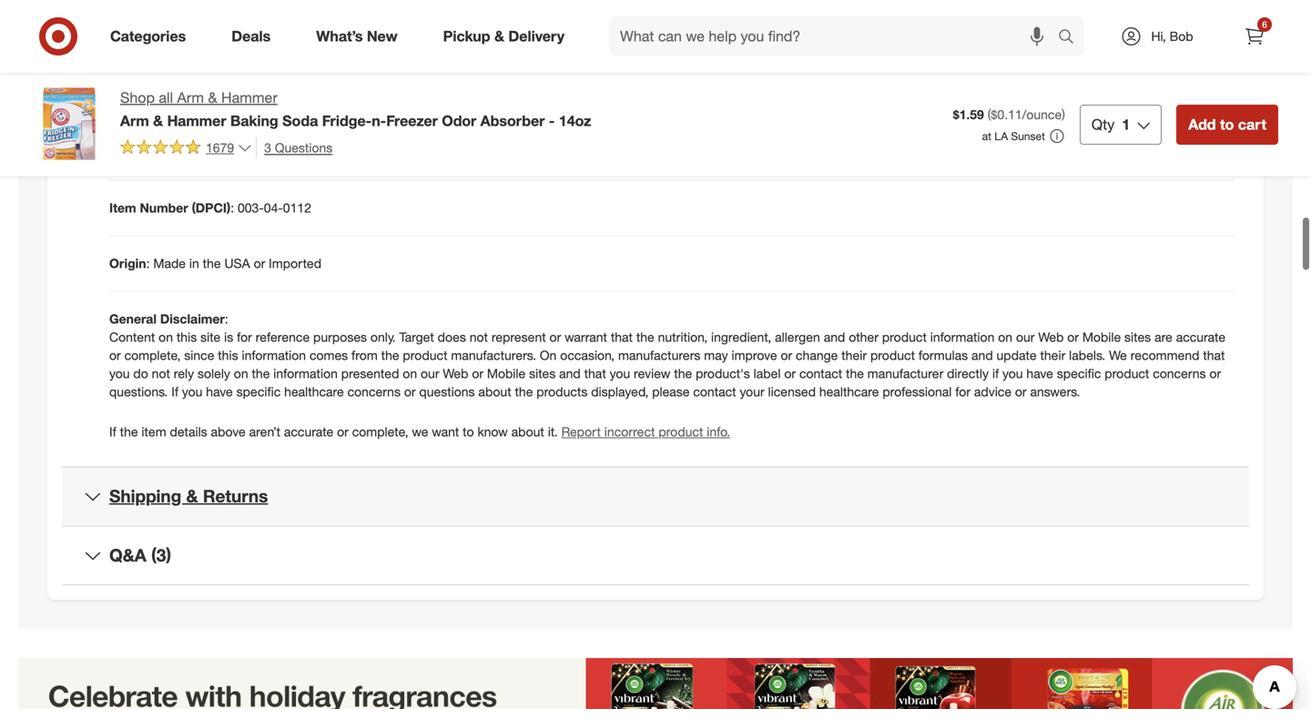 Task type: locate. For each thing, give the bounding box(es) containing it.
&
[[495, 27, 505, 45], [208, 89, 217, 107], [153, 112, 163, 130], [186, 486, 198, 507]]

you down rely
[[182, 384, 203, 400]]

1 vertical spatial not
[[152, 366, 170, 382]]

their down other
[[842, 348, 867, 364]]

0 vertical spatial mobile
[[1083, 329, 1122, 345]]

1
[[1123, 116, 1131, 133]]

: for 12856565
[[139, 89, 143, 105]]

that right recommend
[[1204, 348, 1226, 364]]

1 horizontal spatial for
[[956, 384, 971, 400]]

image of arm & hammer baking soda fridge-n-freezer odor absorber - 14oz image
[[33, 87, 106, 160]]

1 horizontal spatial to
[[1221, 116, 1235, 133]]

2 vertical spatial that
[[585, 366, 606, 382]]

1 horizontal spatial if
[[171, 384, 179, 400]]

/ounce
[[1023, 107, 1062, 123]]

2 vertical spatial and
[[559, 366, 581, 382]]

on
[[159, 329, 173, 345], [999, 329, 1013, 345], [234, 366, 248, 382], [403, 366, 417, 382]]

this down disclaimer
[[177, 329, 197, 345]]

1 horizontal spatial mobile
[[1083, 329, 1122, 345]]

pickup
[[443, 27, 491, 45]]

0 horizontal spatial contact
[[694, 384, 737, 400]]

q&a (3)
[[109, 545, 171, 566]]

the left products
[[515, 384, 533, 400]]

not right do
[[152, 366, 170, 382]]

to right want
[[463, 424, 474, 440]]

in
[[189, 256, 199, 272]]

hammer up baking
[[221, 89, 278, 107]]

info.
[[707, 424, 731, 440]]

1 horizontal spatial web
[[1039, 329, 1064, 345]]

0 vertical spatial and
[[824, 329, 846, 345]]

0 horizontal spatial if
[[109, 424, 116, 440]]

specific up the aren't
[[237, 384, 281, 400]]

on down disclaimer
[[159, 329, 173, 345]]

complete,
[[124, 348, 181, 364], [352, 424, 409, 440]]

2 horizontal spatial and
[[972, 348, 994, 364]]

information down "comes"
[[274, 366, 338, 382]]

033200000204
[[144, 145, 229, 160]]

the down other
[[846, 366, 864, 382]]

hammer
[[221, 89, 278, 107], [167, 112, 226, 130]]

if left item
[[109, 424, 116, 440]]

their
[[842, 348, 867, 364], [1041, 348, 1066, 364]]

deals
[[232, 27, 271, 45]]

0 vertical spatial hammer
[[221, 89, 278, 107]]

other
[[849, 329, 879, 345]]

not up manufacturers.
[[470, 329, 488, 345]]

1 vertical spatial accurate
[[284, 424, 334, 440]]

our
[[1017, 329, 1035, 345], [421, 366, 440, 382]]

accurate right are
[[1177, 329, 1226, 345]]

0 vertical spatial sites
[[1125, 329, 1152, 345]]

target
[[399, 329, 434, 345]]

information down reference
[[242, 348, 306, 364]]

rely
[[174, 366, 194, 382]]

0 horizontal spatial arm
[[120, 112, 149, 130]]

1 vertical spatial mobile
[[487, 366, 526, 382]]

for right is
[[237, 329, 252, 345]]

0 vertical spatial to
[[1221, 116, 1235, 133]]

2 horizontal spatial that
[[1204, 348, 1226, 364]]

complete, up do
[[124, 348, 181, 364]]

& inside dropdown button
[[186, 486, 198, 507]]

1 their from the left
[[842, 348, 867, 364]]

: up is
[[225, 311, 228, 327]]

battery:
[[109, 33, 158, 49]]

battery: no battery used
[[109, 33, 257, 49]]

0 horizontal spatial for
[[237, 329, 252, 345]]

2 vertical spatial information
[[274, 366, 338, 382]]

0 vertical spatial our
[[1017, 329, 1035, 345]]

you right if
[[1003, 366, 1024, 382]]

1 vertical spatial our
[[421, 366, 440, 382]]

0 horizontal spatial web
[[443, 366, 469, 382]]

we
[[412, 424, 429, 440]]

and up change
[[824, 329, 846, 345]]

contact down change
[[800, 366, 843, 382]]

0 vertical spatial arm
[[177, 89, 204, 107]]

concerns down presented
[[348, 384, 401, 400]]

0 vertical spatial complete,
[[124, 348, 181, 364]]

questions
[[419, 384, 475, 400]]

imported
[[269, 256, 322, 272]]

want
[[432, 424, 459, 440]]

0112
[[283, 200, 312, 216]]

0 horizontal spatial complete,
[[124, 348, 181, 364]]

information up formulas
[[931, 329, 995, 345]]

0 vertical spatial that
[[611, 329, 633, 345]]

1 vertical spatial and
[[972, 348, 994, 364]]

& left returns
[[186, 486, 198, 507]]

14oz
[[559, 112, 592, 130]]

1 healthcare from the left
[[284, 384, 344, 400]]

concerns down recommend
[[1154, 366, 1207, 382]]

1 horizontal spatial this
[[218, 348, 238, 364]]

and up products
[[559, 366, 581, 382]]

bob
[[1170, 28, 1194, 44]]

to
[[1221, 116, 1235, 133], [463, 424, 474, 440]]

web up answers.
[[1039, 329, 1064, 345]]

about left it.
[[512, 424, 545, 440]]

baking
[[230, 112, 279, 130]]

0 vertical spatial web
[[1039, 329, 1064, 345]]

contact down product's
[[694, 384, 737, 400]]

0 vertical spatial not
[[470, 329, 488, 345]]

have up answers.
[[1027, 366, 1054, 382]]

0 horizontal spatial not
[[152, 366, 170, 382]]

1 horizontal spatial accurate
[[1177, 329, 1226, 345]]

all
[[159, 89, 173, 107]]

1 vertical spatial information
[[242, 348, 306, 364]]

mobile down manufacturers.
[[487, 366, 526, 382]]

nutrition,
[[658, 329, 708, 345]]

search button
[[1050, 16, 1094, 60]]

: left all
[[139, 89, 143, 105]]

accurate inside general disclaimer : content on this site is for reference purposes only.  target does not represent or warrant that the nutrition, ingredient, allergen and other product information on our web or mobile sites are accurate or complete, since this information comes from the product manufacturers.  on occasion, manufacturers may improve or change their product formulas and update their labels.  we recommend that you do not rely solely on the information presented on our web or mobile sites and that you review the product's label or contact the manufacturer directly if you have specific product concerns or questions.  if you have specific healthcare concerns or questions about the products displayed, please contact your licensed healthcare professional for advice or answers.
[[1177, 329, 1226, 345]]

are
[[1155, 329, 1173, 345]]

what's new
[[316, 27, 398, 45]]

manufacturers
[[619, 348, 701, 364]]

this down is
[[218, 348, 238, 364]]

general disclaimer : content on this site is for reference purposes only.  target does not represent or warrant that the nutrition, ingredient, allergen and other product information on our web or mobile sites are accurate or complete, since this information comes from the product manufacturers.  on occasion, manufacturers may improve or change their product formulas and update their labels.  we recommend that you do not rely solely on the information presented on our web or mobile sites and that you review the product's label or contact the manufacturer directly if you have specific product concerns or questions.  if you have specific healthcare concerns or questions about the products displayed, please contact your licensed healthcare professional for advice or answers.
[[109, 311, 1226, 400]]

mobile up labels.
[[1083, 329, 1122, 345]]

incorrect
[[605, 424, 655, 440]]

you
[[109, 366, 130, 382], [610, 366, 631, 382], [1003, 366, 1024, 382], [182, 384, 203, 400]]

the up manufacturers
[[637, 329, 655, 345]]

origin
[[109, 256, 146, 272]]

healthcare down change
[[820, 384, 880, 400]]

and up if
[[972, 348, 994, 364]]

that down occasion,
[[585, 366, 606, 382]]

review
[[634, 366, 671, 382]]

shipping & returns button
[[62, 468, 1250, 526]]

arm right all
[[177, 89, 204, 107]]

0 vertical spatial have
[[1027, 366, 1054, 382]]

arm down shop
[[120, 112, 149, 130]]

0 horizontal spatial that
[[585, 366, 606, 382]]

or
[[254, 256, 265, 272], [550, 329, 561, 345], [1068, 329, 1080, 345], [109, 348, 121, 364], [781, 348, 793, 364], [472, 366, 484, 382], [785, 366, 796, 382], [1210, 366, 1222, 382], [404, 384, 416, 400], [1016, 384, 1027, 400], [337, 424, 349, 440]]

mobile
[[1083, 329, 1122, 345], [487, 366, 526, 382]]

0 horizontal spatial healthcare
[[284, 384, 344, 400]]

what's new link
[[301, 16, 421, 56]]

1 vertical spatial have
[[206, 384, 233, 400]]

0 horizontal spatial sites
[[529, 366, 556, 382]]

for
[[237, 329, 252, 345], [956, 384, 971, 400]]

1 vertical spatial for
[[956, 384, 971, 400]]

new
[[367, 27, 398, 45]]

1 horizontal spatial healthcare
[[820, 384, 880, 400]]

pickup & delivery
[[443, 27, 565, 45]]

web up questions
[[443, 366, 469, 382]]

tcin
[[109, 89, 139, 105]]

our up questions
[[421, 366, 440, 382]]

healthcare down "comes"
[[284, 384, 344, 400]]

directly
[[948, 366, 989, 382]]

sites down 'on'
[[529, 366, 556, 382]]

0 vertical spatial specific
[[1057, 366, 1102, 382]]

report
[[562, 424, 601, 440]]

& right 12856565
[[208, 89, 217, 107]]

returns
[[203, 486, 268, 507]]

1 vertical spatial to
[[463, 424, 474, 440]]

the left item
[[120, 424, 138, 440]]

their left labels.
[[1041, 348, 1066, 364]]

)
[[1062, 107, 1066, 123]]

: inside general disclaimer : content on this site is for reference purposes only.  target does not represent or warrant that the nutrition, ingredient, allergen and other product information on our web or mobile sites are accurate or complete, since this information comes from the product manufacturers.  on occasion, manufacturers may improve or change their product formulas and update their labels.  we recommend that you do not rely solely on the information presented on our web or mobile sites and that you review the product's label or contact the manufacturer directly if you have specific product concerns or questions.  if you have specific healthcare concerns or questions about the products displayed, please contact your licensed healthcare professional for advice or answers.
[[225, 311, 228, 327]]

hammer up 1679 link
[[167, 112, 226, 130]]

6 link
[[1235, 16, 1275, 56]]

for down directly at the bottom of page
[[956, 384, 971, 400]]

our up 'update'
[[1017, 329, 1035, 345]]

1 vertical spatial concerns
[[348, 384, 401, 400]]

on right "solely"
[[234, 366, 248, 382]]

site
[[201, 329, 221, 345]]

6
[[1263, 19, 1268, 30]]

0 vertical spatial this
[[177, 329, 197, 345]]

number
[[140, 200, 188, 216]]

ingredient,
[[711, 329, 772, 345]]

if inside general disclaimer : content on this site is for reference purposes only.  target does not represent or warrant that the nutrition, ingredient, allergen and other product information on our web or mobile sites are accurate or complete, since this information comes from the product manufacturers.  on occasion, manufacturers may improve or change their product formulas and update their labels.  we recommend that you do not rely solely on the information presented on our web or mobile sites and that you review the product's label or contact the manufacturer directly if you have specific product concerns or questions.  if you have specific healthcare concerns or questions about the products displayed, please contact your licensed healthcare professional for advice or answers.
[[171, 384, 179, 400]]

0 vertical spatial accurate
[[1177, 329, 1226, 345]]

1 horizontal spatial sites
[[1125, 329, 1152, 345]]

:
[[139, 89, 143, 105], [137, 145, 140, 160], [231, 200, 234, 216], [146, 256, 150, 272], [225, 311, 228, 327]]

contact
[[800, 366, 843, 382], [694, 384, 737, 400]]

have down "solely"
[[206, 384, 233, 400]]

qty 1
[[1092, 116, 1131, 133]]

to right add
[[1221, 116, 1235, 133]]

1 vertical spatial that
[[1204, 348, 1226, 364]]

made
[[153, 256, 186, 272]]

sites left are
[[1125, 329, 1152, 345]]

: left 033200000204
[[137, 145, 140, 160]]

0 horizontal spatial this
[[177, 329, 197, 345]]

& down tcin : 12856565
[[153, 112, 163, 130]]

1 horizontal spatial our
[[1017, 329, 1035, 345]]

odor
[[442, 112, 477, 130]]

0 horizontal spatial their
[[842, 348, 867, 364]]

: left made
[[146, 256, 150, 272]]

pickup & delivery link
[[428, 16, 588, 56]]

that right warrant
[[611, 329, 633, 345]]

1 horizontal spatial concerns
[[1154, 366, 1207, 382]]

if
[[993, 366, 999, 382]]

this
[[177, 329, 197, 345], [218, 348, 238, 364]]

have
[[1027, 366, 1054, 382], [206, 384, 233, 400]]

2 their from the left
[[1041, 348, 1066, 364]]

web
[[1039, 329, 1064, 345], [443, 366, 469, 382]]

the
[[203, 256, 221, 272], [637, 329, 655, 345], [381, 348, 400, 364], [252, 366, 270, 382], [674, 366, 693, 382], [846, 366, 864, 382], [515, 384, 533, 400], [120, 424, 138, 440]]

1679
[[206, 140, 234, 156]]

specific down labels.
[[1057, 366, 1102, 382]]

about down manufacturers.
[[479, 384, 512, 400]]

1 vertical spatial specific
[[237, 384, 281, 400]]

1 vertical spatial web
[[443, 366, 469, 382]]

1 horizontal spatial their
[[1041, 348, 1066, 364]]

0 vertical spatial information
[[931, 329, 995, 345]]

1 vertical spatial complete,
[[352, 424, 409, 440]]

0 vertical spatial if
[[171, 384, 179, 400]]

0 vertical spatial about
[[479, 384, 512, 400]]

if down rely
[[171, 384, 179, 400]]

shipping
[[109, 486, 182, 507]]

to inside button
[[1221, 116, 1235, 133]]

soda
[[283, 112, 318, 130]]

$1.59 ( $0.11 /ounce )
[[954, 107, 1066, 123]]

0 vertical spatial contact
[[800, 366, 843, 382]]

complete, left we
[[352, 424, 409, 440]]

04-
[[264, 200, 283, 216]]

accurate right the aren't
[[284, 424, 334, 440]]



Task type: describe. For each thing, give the bounding box(es) containing it.
upc
[[109, 145, 137, 160]]

if the item details above aren't accurate or complete, we want to know about it. report incorrect product info.
[[109, 424, 731, 440]]

0 vertical spatial concerns
[[1154, 366, 1207, 382]]

about inside general disclaimer : content on this site is for reference purposes only.  target does not represent or warrant that the nutrition, ingredient, allergen and other product information on our web or mobile sites are accurate or complete, since this information comes from the product manufacturers.  on occasion, manufacturers may improve or change their product formulas and update their labels.  we recommend that you do not rely solely on the information presented on our web or mobile sites and that you review the product's label or contact the manufacturer directly if you have specific product concerns or questions.  if you have specific healthcare concerns or questions about the products displayed, please contact your licensed healthcare professional for advice or answers.
[[479, 384, 512, 400]]

shop all arm & hammer arm & hammer baking soda fridge-n-freezer odor absorber - 14oz
[[120, 89, 592, 130]]

usa
[[225, 256, 250, 272]]

1679 link
[[120, 137, 252, 160]]

What can we help you find? suggestions appear below search field
[[609, 16, 1063, 56]]

aren't
[[249, 424, 281, 440]]

is
[[224, 329, 233, 345]]

0 horizontal spatial mobile
[[487, 366, 526, 382]]

0 vertical spatial for
[[237, 329, 252, 345]]

the right in
[[203, 256, 221, 272]]

warrant
[[565, 329, 608, 345]]

presented
[[341, 366, 399, 382]]

add to cart
[[1189, 116, 1267, 133]]

represent
[[492, 329, 546, 345]]

manufacturer
[[868, 366, 944, 382]]

categories
[[110, 27, 186, 45]]

recommend
[[1131, 348, 1200, 364]]

change
[[796, 348, 838, 364]]

allergen
[[775, 329, 821, 345]]

n-
[[372, 112, 386, 130]]

0 horizontal spatial have
[[206, 384, 233, 400]]

do
[[133, 366, 148, 382]]

add
[[1189, 116, 1217, 133]]

1 vertical spatial about
[[512, 424, 545, 440]]

advice
[[975, 384, 1012, 400]]

0 horizontal spatial accurate
[[284, 424, 334, 440]]

1 vertical spatial arm
[[120, 112, 149, 130]]

know
[[478, 424, 508, 440]]

licensed
[[768, 384, 816, 400]]

on
[[540, 348, 557, 364]]

$1.59
[[954, 107, 985, 123]]

: for 033200000204
[[137, 145, 140, 160]]

formulas
[[919, 348, 969, 364]]

12856565
[[146, 89, 203, 105]]

label
[[754, 366, 781, 382]]

sunset
[[1012, 129, 1046, 143]]

advertisement region
[[18, 659, 1294, 710]]

no
[[161, 33, 178, 49]]

you up displayed,
[[610, 366, 631, 382]]

cart
[[1239, 116, 1267, 133]]

qty
[[1092, 116, 1115, 133]]

1 horizontal spatial specific
[[1057, 366, 1102, 382]]

please
[[652, 384, 690, 400]]

the down only.
[[381, 348, 400, 364]]

1 horizontal spatial and
[[824, 329, 846, 345]]

1 horizontal spatial complete,
[[352, 424, 409, 440]]

deals link
[[216, 16, 294, 56]]

0 horizontal spatial to
[[463, 424, 474, 440]]

the down reference
[[252, 366, 270, 382]]

0 horizontal spatial concerns
[[348, 384, 401, 400]]

you left do
[[109, 366, 130, 382]]

1 vertical spatial if
[[109, 424, 116, 440]]

occasion,
[[560, 348, 615, 364]]

improve
[[732, 348, 778, 364]]

freezer
[[386, 112, 438, 130]]

003-
[[238, 200, 264, 216]]

search
[[1050, 29, 1094, 47]]

2 healthcare from the left
[[820, 384, 880, 400]]

manufacturers.
[[451, 348, 537, 364]]

reference
[[256, 329, 310, 345]]

on down target
[[403, 366, 417, 382]]

tcin : 12856565
[[109, 89, 203, 105]]

absorber
[[481, 112, 545, 130]]

the up please
[[674, 366, 693, 382]]

-
[[549, 112, 555, 130]]

1 vertical spatial hammer
[[167, 112, 226, 130]]

: for made
[[146, 256, 150, 272]]

does
[[438, 329, 466, 345]]

general
[[109, 311, 157, 327]]

1 horizontal spatial not
[[470, 329, 488, 345]]

1 horizontal spatial have
[[1027, 366, 1054, 382]]

0 horizontal spatial and
[[559, 366, 581, 382]]

$0.11
[[992, 107, 1023, 123]]

what's
[[316, 27, 363, 45]]

shipping & returns
[[109, 486, 268, 507]]

disclaimer
[[160, 311, 225, 327]]

complete, inside general disclaimer : content on this site is for reference purposes only.  target does not represent or warrant that the nutrition, ingredient, allergen and other product information on our web or mobile sites are accurate or complete, since this information comes from the product manufacturers.  on occasion, manufacturers may improve or change their product formulas and update their labels.  we recommend that you do not rely solely on the information presented on our web or mobile sites and that you review the product's label or contact the manufacturer directly if you have specific product concerns or questions.  if you have specific healthcare concerns or questions about the products displayed, please contact your licensed healthcare professional for advice or answers.
[[124, 348, 181, 364]]

details
[[170, 424, 207, 440]]

on up 'update'
[[999, 329, 1013, 345]]

delivery
[[509, 27, 565, 45]]

3
[[264, 140, 271, 156]]

item
[[142, 424, 166, 440]]

1 horizontal spatial that
[[611, 329, 633, 345]]

1 vertical spatial contact
[[694, 384, 737, 400]]

purposes
[[313, 329, 367, 345]]

battery
[[181, 33, 223, 49]]

update
[[997, 348, 1037, 364]]

add to cart button
[[1177, 105, 1279, 145]]

hi,
[[1152, 28, 1167, 44]]

above
[[211, 424, 246, 440]]

1 vertical spatial this
[[218, 348, 238, 364]]

: left 003- on the top left of the page
[[231, 200, 234, 216]]

professional
[[883, 384, 952, 400]]

item
[[109, 200, 136, 216]]

q&a (3) button
[[62, 527, 1250, 585]]

(
[[988, 107, 992, 123]]

1 horizontal spatial contact
[[800, 366, 843, 382]]

0 horizontal spatial specific
[[237, 384, 281, 400]]

labels.
[[1070, 348, 1106, 364]]

1 vertical spatial sites
[[529, 366, 556, 382]]

answers.
[[1031, 384, 1081, 400]]

1 horizontal spatial arm
[[177, 89, 204, 107]]

hi, bob
[[1152, 28, 1194, 44]]

& right pickup
[[495, 27, 505, 45]]

0 horizontal spatial our
[[421, 366, 440, 382]]

your
[[740, 384, 765, 400]]

shop
[[120, 89, 155, 107]]

q&a
[[109, 545, 147, 566]]

categories link
[[95, 16, 209, 56]]

used
[[227, 33, 257, 49]]



Task type: vqa. For each thing, say whether or not it's contained in the screenshot.


